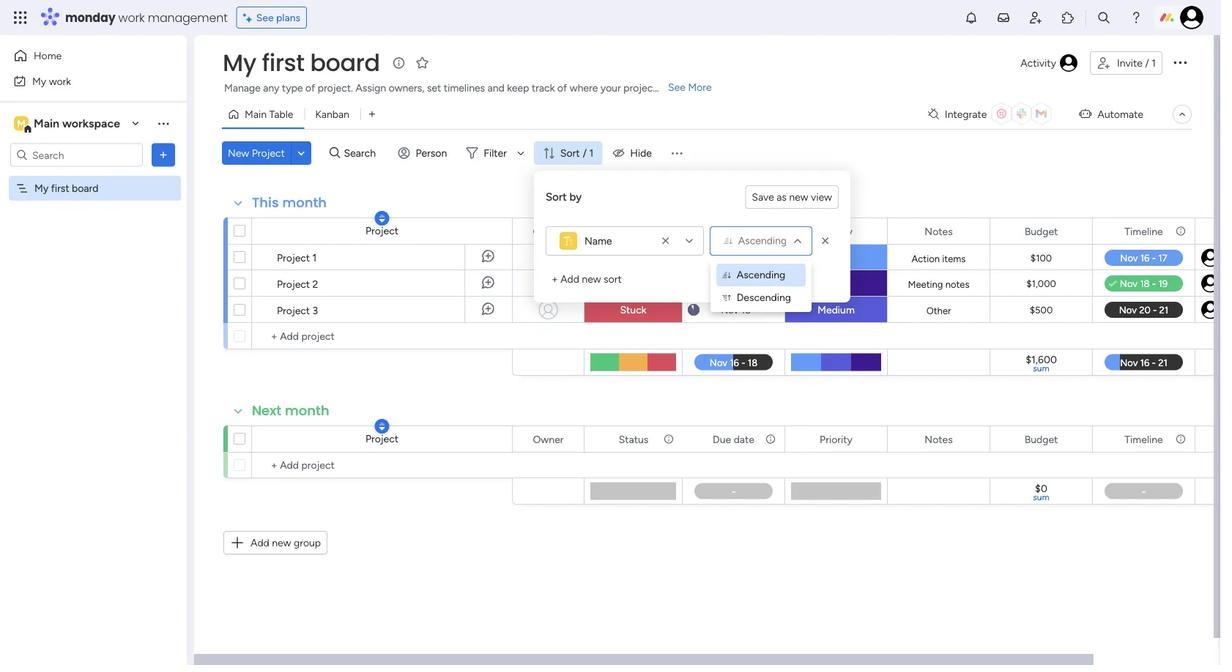 Task type: locate. For each thing, give the bounding box(es) containing it.
1 for sort / 1
[[590, 147, 594, 159]]

2 vertical spatial 1
[[313, 251, 317, 264]]

0 vertical spatial sort desc image
[[379, 213, 385, 224]]

status
[[619, 225, 649, 237], [619, 433, 649, 446]]

2 sum from the top
[[1034, 492, 1050, 503]]

see left "more"
[[669, 81, 686, 93]]

sort left by
[[546, 190, 567, 204]]

budget field up $100
[[1022, 223, 1062, 239]]

1 budget from the top
[[1025, 225, 1059, 237]]

2 of from the left
[[558, 82, 567, 94]]

m
[[17, 117, 26, 130]]

month for next month
[[285, 402, 330, 420]]

add new group
[[251, 537, 321, 549]]

2 sort desc image from the top
[[379, 421, 385, 432]]

1 horizontal spatial of
[[558, 82, 567, 94]]

Due date field
[[710, 223, 759, 239], [710, 431, 759, 448]]

budget up $100
[[1025, 225, 1059, 237]]

add inside button
[[561, 273, 580, 286]]

2 date from the top
[[734, 433, 755, 446]]

priority for 2nd priority field from the bottom of the page
[[820, 225, 853, 237]]

ascending down 16
[[737, 269, 786, 281]]

/ for invite
[[1146, 57, 1150, 69]]

budget up $0
[[1025, 433, 1059, 446]]

where
[[570, 82, 598, 94]]

sort desc image up + add project text box
[[379, 421, 385, 432]]

/
[[1146, 57, 1150, 69], [583, 147, 587, 159]]

2 horizontal spatial 1
[[1152, 57, 1157, 69]]

timelines
[[444, 82, 485, 94]]

1 vertical spatial /
[[583, 147, 587, 159]]

project 3
[[277, 304, 318, 317]]

1 horizontal spatial add
[[561, 273, 580, 286]]

1 vertical spatial timeline
[[1125, 433, 1164, 446]]

1 vertical spatial work
[[49, 75, 71, 87]]

assign
[[356, 82, 386, 94]]

main inside workspace selection element
[[34, 117, 59, 130]]

1 horizontal spatial see
[[669, 81, 686, 93]]

notes for 1st notes field from the bottom
[[925, 433, 953, 446]]

notes
[[946, 279, 970, 290]]

+ Add project text field
[[259, 328, 506, 345]]

1 vertical spatial nov
[[722, 278, 739, 290]]

1 vertical spatial due date
[[713, 433, 755, 446]]

/ for sort
[[583, 147, 587, 159]]

column information image for 1st timeline field
[[1176, 225, 1187, 237]]

Timeline field
[[1122, 223, 1167, 239], [1122, 431, 1167, 448]]

ascending for v2 sort ascending icon
[[739, 235, 787, 247]]

1 vertical spatial owner field
[[530, 431, 568, 448]]

month right next
[[285, 402, 330, 420]]

0 vertical spatial notes
[[925, 225, 953, 237]]

1 vertical spatial my first board
[[34, 182, 99, 195]]

timeline for 1st timeline field
[[1125, 225, 1164, 237]]

0 vertical spatial /
[[1146, 57, 1150, 69]]

0 horizontal spatial board
[[72, 182, 99, 195]]

autopilot image
[[1080, 104, 1092, 123]]

1 vertical spatial 1
[[590, 147, 594, 159]]

my first board inside "list box"
[[34, 182, 99, 195]]

1 owner from the top
[[533, 225, 564, 237]]

board
[[310, 47, 380, 79], [72, 182, 99, 195]]

nov 16
[[722, 252, 751, 264]]

1 status from the top
[[619, 225, 649, 237]]

0 horizontal spatial 1
[[313, 251, 317, 264]]

my down home
[[32, 75, 46, 87]]

1 left hide popup button
[[590, 147, 594, 159]]

1 vertical spatial month
[[285, 402, 330, 420]]

0 vertical spatial priority
[[820, 225, 853, 237]]

1 vertical spatial notes
[[925, 433, 953, 446]]

1 vertical spatial timeline field
[[1122, 431, 1167, 448]]

1 vertical spatial sort
[[546, 190, 567, 204]]

option
[[0, 175, 187, 178]]

of right type
[[306, 82, 315, 94]]

my first board list box
[[0, 173, 187, 399]]

new left sort
[[582, 273, 602, 286]]

Notes field
[[922, 223, 957, 239], [922, 431, 957, 448]]

1 horizontal spatial 1
[[590, 147, 594, 159]]

1 vertical spatial status field
[[616, 431, 653, 448]]

as
[[777, 191, 787, 203]]

any
[[263, 82, 280, 94]]

add left group
[[251, 537, 270, 549]]

new
[[790, 191, 809, 203], [582, 273, 602, 286], [272, 537, 291, 549]]

1 vertical spatial status
[[619, 433, 649, 446]]

nov up v2 sort descending 'icon'
[[722, 278, 739, 290]]

1 timeline from the top
[[1125, 225, 1164, 237]]

done
[[622, 277, 646, 290]]

search everything image
[[1097, 10, 1112, 25]]

see inside button
[[256, 11, 274, 24]]

items
[[943, 253, 966, 265]]

1 right invite
[[1152, 57, 1157, 69]]

inbox image
[[997, 10, 1012, 25]]

+ add new sort
[[552, 273, 622, 286]]

3 nov from the top
[[721, 304, 739, 316]]

status for second the status field from the bottom of the page
[[619, 225, 649, 237]]

1 due date from the top
[[713, 225, 755, 237]]

1 vertical spatial options image
[[156, 148, 171, 162]]

kanban button
[[305, 103, 361, 126]]

16
[[742, 252, 751, 264]]

of right track
[[558, 82, 567, 94]]

high
[[826, 277, 848, 290]]

1 vertical spatial first
[[51, 182, 69, 195]]

2 vertical spatial nov
[[721, 304, 739, 316]]

0 vertical spatial date
[[734, 225, 755, 237]]

0 vertical spatial due date field
[[710, 223, 759, 239]]

1 of from the left
[[306, 82, 315, 94]]

my first board
[[223, 47, 380, 79], [34, 182, 99, 195]]

sort desc image down search field
[[379, 213, 385, 224]]

0 vertical spatial due
[[713, 225, 732, 237]]

new left group
[[272, 537, 291, 549]]

project
[[252, 147, 285, 159], [366, 225, 399, 237], [277, 251, 310, 264], [277, 278, 310, 290], [277, 304, 310, 317], [366, 433, 399, 445]]

view
[[811, 191, 833, 203]]

my
[[223, 47, 256, 79], [32, 75, 46, 87], [34, 182, 49, 195]]

date
[[734, 225, 755, 237], [734, 433, 755, 446]]

my up manage
[[223, 47, 256, 79]]

0 horizontal spatial see
[[256, 11, 274, 24]]

0 vertical spatial status
[[619, 225, 649, 237]]

sort
[[561, 147, 580, 159], [546, 190, 567, 204]]

0 vertical spatial sum
[[1034, 363, 1050, 374]]

sort desc image
[[379, 213, 385, 224], [379, 421, 385, 432]]

0 vertical spatial new
[[790, 191, 809, 203]]

0 horizontal spatial add
[[251, 537, 270, 549]]

2 timeline from the top
[[1125, 433, 1164, 446]]

1 horizontal spatial my first board
[[223, 47, 380, 79]]

1 vertical spatial new
[[582, 273, 602, 286]]

sum inside $1,600 sum
[[1034, 363, 1050, 374]]

0 vertical spatial nov
[[722, 252, 739, 264]]

0 vertical spatial budget
[[1025, 225, 1059, 237]]

due date for first due date field from the bottom
[[713, 433, 755, 446]]

new right 'as'
[[790, 191, 809, 203]]

medium
[[818, 304, 855, 316]]

new for sort
[[582, 273, 602, 286]]

priority
[[820, 225, 853, 237], [820, 433, 853, 446]]

0 vertical spatial work
[[118, 9, 145, 26]]

first up type
[[262, 47, 305, 79]]

0 vertical spatial status field
[[616, 223, 653, 239]]

Status field
[[616, 223, 653, 239], [616, 431, 653, 448]]

2 budget from the top
[[1025, 433, 1059, 446]]

main inside main table button
[[245, 108, 267, 121]]

workspace image
[[14, 115, 29, 132]]

0 horizontal spatial main
[[34, 117, 59, 130]]

2 horizontal spatial new
[[790, 191, 809, 203]]

month right this
[[282, 194, 327, 212]]

track
[[532, 82, 555, 94]]

board inside my first board "list box"
[[72, 182, 99, 195]]

0 vertical spatial see
[[256, 11, 274, 24]]

+
[[552, 273, 558, 286]]

0 vertical spatial board
[[310, 47, 380, 79]]

board up project. at the left top
[[310, 47, 380, 79]]

0 horizontal spatial /
[[583, 147, 587, 159]]

due
[[713, 225, 732, 237], [713, 433, 732, 446]]

2 vertical spatial new
[[272, 537, 291, 549]]

first
[[262, 47, 305, 79], [51, 182, 69, 195]]

my first board down the "search in workspace" field
[[34, 182, 99, 195]]

1 horizontal spatial main
[[245, 108, 267, 121]]

0 vertical spatial ascending
[[739, 235, 787, 247]]

1 up 2
[[313, 251, 317, 264]]

0 vertical spatial 1
[[1152, 57, 1157, 69]]

1 vertical spatial budget
[[1025, 433, 1059, 446]]

first down the "search in workspace" field
[[51, 182, 69, 195]]

1 due from the top
[[713, 225, 732, 237]]

work right monday
[[118, 9, 145, 26]]

Budget field
[[1022, 223, 1062, 239], [1022, 431, 1062, 448]]

0 horizontal spatial work
[[49, 75, 71, 87]]

management
[[148, 9, 228, 26]]

1 vertical spatial add
[[251, 537, 270, 549]]

work for my
[[49, 75, 71, 87]]

2 owner from the top
[[533, 433, 564, 446]]

sort desc image for next month
[[379, 421, 385, 432]]

budget
[[1025, 225, 1059, 237], [1025, 433, 1059, 446]]

0 vertical spatial timeline field
[[1122, 223, 1167, 239]]

priority for 1st priority field from the bottom
[[820, 433, 853, 446]]

my down the "search in workspace" field
[[34, 182, 49, 195]]

nov 18
[[721, 304, 751, 316]]

1 date from the top
[[734, 225, 755, 237]]

add inside 'button'
[[251, 537, 270, 549]]

monday work management
[[65, 9, 228, 26]]

0 horizontal spatial new
[[272, 537, 291, 549]]

1 vertical spatial sum
[[1034, 492, 1050, 503]]

None field
[[1212, 223, 1222, 239], [1212, 431, 1222, 448], [1212, 223, 1222, 239], [1212, 431, 1222, 448]]

0 vertical spatial timeline
[[1125, 225, 1164, 237]]

nov left 16
[[722, 252, 739, 264]]

1 notes from the top
[[925, 225, 953, 237]]

type
[[282, 82, 303, 94]]

Priority field
[[817, 223, 857, 239], [817, 431, 857, 448]]

1 vertical spatial budget field
[[1022, 431, 1062, 448]]

/ right invite
[[1146, 57, 1150, 69]]

0 vertical spatial add
[[561, 273, 580, 286]]

sort up by
[[561, 147, 580, 159]]

1 inside 'button'
[[1152, 57, 1157, 69]]

/ inside invite / 1 'button'
[[1146, 57, 1150, 69]]

my work
[[32, 75, 71, 87]]

0 vertical spatial owner field
[[530, 223, 568, 239]]

main left table
[[245, 108, 267, 121]]

notifications image
[[965, 10, 979, 25]]

0 vertical spatial priority field
[[817, 223, 857, 239]]

My first board field
[[219, 47, 384, 79]]

2 notes from the top
[[925, 433, 953, 446]]

work down home
[[49, 75, 71, 87]]

invite
[[1118, 57, 1143, 69]]

workspace selection element
[[14, 115, 122, 134]]

0 vertical spatial month
[[282, 194, 327, 212]]

1 vertical spatial owner
[[533, 433, 564, 446]]

2 nov from the top
[[722, 278, 739, 290]]

due date for 1st due date field from the top of the page
[[713, 225, 755, 237]]

3
[[313, 304, 318, 317]]

2 due date field from the top
[[710, 431, 759, 448]]

0 horizontal spatial of
[[306, 82, 315, 94]]

status for 2nd the status field from the top of the page
[[619, 433, 649, 446]]

0 vertical spatial owner
[[533, 225, 564, 237]]

0 vertical spatial budget field
[[1022, 223, 1062, 239]]

1 vertical spatial priority
[[820, 433, 853, 446]]

sort / 1
[[561, 147, 594, 159]]

add right +
[[561, 273, 580, 286]]

budget field up $0
[[1022, 431, 1062, 448]]

stands.
[[660, 82, 692, 94]]

see for see plans
[[256, 11, 274, 24]]

1 owner field from the top
[[530, 223, 568, 239]]

main right workspace image
[[34, 117, 59, 130]]

sum
[[1034, 363, 1050, 374], [1034, 492, 1050, 503]]

0 horizontal spatial options image
[[156, 148, 171, 162]]

1 horizontal spatial first
[[262, 47, 305, 79]]

owner
[[533, 225, 564, 237], [533, 433, 564, 446]]

1 horizontal spatial options image
[[1172, 53, 1190, 71]]

due date
[[713, 225, 755, 237], [713, 433, 755, 446]]

1 vertical spatial see
[[669, 81, 686, 93]]

0 horizontal spatial my first board
[[34, 182, 99, 195]]

/ left hide popup button
[[583, 147, 587, 159]]

apps image
[[1061, 10, 1076, 25]]

ascending up 16
[[739, 235, 787, 247]]

nov down v2 sort descending 'icon'
[[721, 304, 739, 316]]

1 vertical spatial date
[[734, 433, 755, 446]]

0 horizontal spatial first
[[51, 182, 69, 195]]

1 status field from the top
[[616, 223, 653, 239]]

board down the "search in workspace" field
[[72, 182, 99, 195]]

1 vertical spatial due
[[713, 433, 732, 446]]

1 sort desc image from the top
[[379, 213, 385, 224]]

2 due date from the top
[[713, 433, 755, 446]]

2 status from the top
[[619, 433, 649, 446]]

1 vertical spatial priority field
[[817, 431, 857, 448]]

1 vertical spatial board
[[72, 182, 99, 195]]

column information image
[[765, 225, 777, 237], [1176, 225, 1187, 237], [663, 434, 675, 445], [765, 434, 777, 445], [1176, 434, 1187, 445]]

17
[[742, 278, 751, 290]]

1 horizontal spatial new
[[582, 273, 602, 286]]

0 vertical spatial due date
[[713, 225, 755, 237]]

1 horizontal spatial work
[[118, 9, 145, 26]]

2
[[313, 278, 318, 290]]

1
[[1152, 57, 1157, 69], [590, 147, 594, 159], [313, 251, 317, 264]]

1 timeline field from the top
[[1122, 223, 1167, 239]]

see plans
[[256, 11, 301, 24]]

+ add new sort button
[[546, 268, 628, 291]]

1 sum from the top
[[1034, 363, 1050, 374]]

0 vertical spatial notes field
[[922, 223, 957, 239]]

my first board up type
[[223, 47, 380, 79]]

options image right invite / 1
[[1172, 53, 1190, 71]]

work inside "button"
[[49, 75, 71, 87]]

Owner field
[[530, 223, 568, 239], [530, 431, 568, 448]]

meeting
[[909, 279, 944, 290]]

meeting notes
[[909, 279, 970, 290]]

options image
[[1172, 53, 1190, 71], [156, 148, 171, 162]]

v2 sort ascending image
[[724, 236, 733, 247]]

0 vertical spatial sort
[[561, 147, 580, 159]]

1 vertical spatial due date field
[[710, 431, 759, 448]]

options image down the workspace options icon
[[156, 148, 171, 162]]

help image
[[1130, 10, 1144, 25]]

add new group button
[[224, 531, 328, 555]]

1 priority from the top
[[820, 225, 853, 237]]

1 vertical spatial notes field
[[922, 431, 957, 448]]

2 priority from the top
[[820, 433, 853, 446]]

1 vertical spatial sort desc image
[[379, 421, 385, 432]]

column information image for second timeline field from the top of the page
[[1176, 434, 1187, 445]]

month
[[282, 194, 327, 212], [285, 402, 330, 420]]

see left plans at the top left of the page
[[256, 11, 274, 24]]

of
[[306, 82, 315, 94], [558, 82, 567, 94]]

work
[[118, 9, 145, 26], [49, 75, 71, 87]]

see
[[256, 11, 274, 24], [669, 81, 686, 93]]

stuck
[[620, 304, 647, 316]]

notes
[[925, 225, 953, 237], [925, 433, 953, 446]]

new
[[228, 147, 249, 159]]

1 vertical spatial ascending
[[737, 269, 786, 281]]

1 horizontal spatial /
[[1146, 57, 1150, 69]]



Task type: vqa. For each thing, say whether or not it's contained in the screenshot.
templates
no



Task type: describe. For each thing, give the bounding box(es) containing it.
v2 sort descending image
[[723, 293, 731, 303]]

$1,600 sum
[[1026, 353, 1058, 374]]

18
[[741, 304, 751, 316]]

keep
[[507, 82, 530, 94]]

1 nov from the top
[[722, 252, 739, 264]]

working
[[603, 252, 641, 264]]

group
[[294, 537, 321, 549]]

see more link
[[667, 80, 714, 95]]

column information image for first due date field from the bottom
[[765, 434, 777, 445]]

2 status field from the top
[[616, 431, 653, 448]]

$0
[[1036, 482, 1048, 495]]

nov for project 2
[[722, 278, 739, 290]]

main for main table
[[245, 108, 267, 121]]

Search in workspace field
[[31, 147, 122, 163]]

invite / 1 button
[[1091, 51, 1163, 75]]

manage
[[224, 82, 261, 94]]

person
[[416, 147, 447, 159]]

column information image
[[663, 225, 675, 237]]

select product image
[[13, 10, 28, 25]]

arrow down image
[[512, 144, 530, 162]]

monday
[[65, 9, 115, 26]]

timeline for second timeline field from the top of the page
[[1125, 433, 1164, 446]]

notes for second notes field from the bottom
[[925, 225, 953, 237]]

angle down image
[[298, 148, 305, 159]]

my inside "list box"
[[34, 182, 49, 195]]

sort
[[604, 273, 622, 286]]

hide
[[631, 147, 652, 159]]

v2 search image
[[330, 145, 341, 161]]

new project
[[228, 147, 285, 159]]

automate
[[1098, 108, 1144, 121]]

ascending for v2 sort ascending image
[[737, 269, 786, 281]]

project inside button
[[252, 147, 285, 159]]

2 owner field from the top
[[530, 431, 568, 448]]

your
[[601, 82, 621, 94]]

sort for sort by
[[546, 190, 567, 204]]

activity button
[[1015, 51, 1085, 75]]

integrate
[[946, 108, 988, 121]]

2 priority field from the top
[[817, 431, 857, 448]]

workspace
[[62, 117, 120, 130]]

plans
[[276, 11, 301, 24]]

+ Add project text field
[[259, 457, 506, 474]]

dapulse checkmark sign image
[[1110, 276, 1118, 293]]

Search field
[[341, 143, 385, 163]]

hide button
[[607, 141, 661, 165]]

Next month field
[[248, 402, 333, 421]]

filter
[[484, 147, 507, 159]]

sort by
[[546, 190, 582, 204]]

kanban
[[316, 108, 350, 121]]

main table
[[245, 108, 294, 121]]

add view image
[[369, 109, 375, 120]]

sort desc image for this month
[[379, 213, 385, 224]]

1 notes field from the top
[[922, 223, 957, 239]]

table
[[269, 108, 294, 121]]

this
[[252, 194, 279, 212]]

working on it
[[603, 252, 664, 264]]

save as new view button
[[746, 185, 839, 209]]

and
[[488, 82, 505, 94]]

workspace options image
[[156, 116, 171, 131]]

menu image
[[670, 146, 685, 161]]

invite members image
[[1029, 10, 1044, 25]]

1 for invite / 1
[[1152, 57, 1157, 69]]

new for view
[[790, 191, 809, 203]]

set
[[427, 82, 442, 94]]

new project button
[[222, 141, 291, 165]]

by
[[570, 190, 582, 204]]

dapulse integrations image
[[929, 109, 940, 120]]

descending
[[737, 291, 792, 304]]

action
[[912, 253, 941, 265]]

2 budget field from the top
[[1022, 431, 1062, 448]]

nov 17
[[722, 278, 751, 290]]

$500
[[1030, 305, 1054, 316]]

john smith image
[[1181, 6, 1204, 29]]

add to favorites image
[[415, 55, 430, 70]]

next month
[[252, 402, 330, 420]]

see more
[[669, 81, 712, 93]]

first inside my first board "list box"
[[51, 182, 69, 195]]

other
[[927, 305, 952, 317]]

sum for $1,600
[[1034, 363, 1050, 374]]

This month field
[[248, 194, 331, 213]]

main table button
[[222, 103, 305, 126]]

my inside "button"
[[32, 75, 46, 87]]

date for 1st due date field from the top of the page
[[734, 225, 755, 237]]

work for monday
[[118, 9, 145, 26]]

date for first due date field from the bottom
[[734, 433, 755, 446]]

more
[[689, 81, 712, 93]]

see for see more
[[669, 81, 686, 93]]

v2 overdue deadline image
[[688, 251, 700, 265]]

sort for sort / 1
[[561, 147, 580, 159]]

activity
[[1021, 57, 1057, 69]]

see plans button
[[237, 7, 307, 29]]

owners,
[[389, 82, 425, 94]]

person button
[[393, 141, 456, 165]]

project.
[[318, 82, 353, 94]]

0 vertical spatial first
[[262, 47, 305, 79]]

v2 sort ascending image
[[723, 270, 731, 281]]

this month
[[252, 194, 327, 212]]

2 timeline field from the top
[[1122, 431, 1167, 448]]

nov for project 3
[[721, 304, 739, 316]]

1 budget field from the top
[[1022, 223, 1062, 239]]

home button
[[9, 44, 158, 67]]

1 priority field from the top
[[817, 223, 857, 239]]

new inside 'button'
[[272, 537, 291, 549]]

action items
[[912, 253, 966, 265]]

invite / 1
[[1118, 57, 1157, 69]]

show board description image
[[390, 56, 408, 70]]

home
[[34, 49, 62, 62]]

save
[[752, 191, 775, 203]]

remove sort image
[[819, 234, 833, 248]]

sum for $0
[[1034, 492, 1050, 503]]

column information image for 2nd the status field from the top of the page
[[663, 434, 675, 445]]

1 due date field from the top
[[710, 223, 759, 239]]

$100
[[1031, 253, 1053, 264]]

2 notes field from the top
[[922, 431, 957, 448]]

it
[[658, 252, 664, 264]]

on
[[644, 252, 655, 264]]

1 horizontal spatial board
[[310, 47, 380, 79]]

project 1
[[277, 251, 317, 264]]

name
[[585, 235, 612, 247]]

filter button
[[461, 141, 530, 165]]

low
[[827, 252, 846, 264]]

$1,000
[[1027, 278, 1057, 290]]

$1,600
[[1026, 353, 1058, 366]]

month for this month
[[282, 194, 327, 212]]

project 2
[[277, 278, 318, 290]]

0 vertical spatial my first board
[[223, 47, 380, 79]]

my work button
[[9, 69, 158, 93]]

save as new view
[[752, 191, 833, 203]]

collapse board header image
[[1177, 108, 1189, 120]]

manage any type of project. assign owners, set timelines and keep track of where your project stands.
[[224, 82, 692, 94]]

0 vertical spatial options image
[[1172, 53, 1190, 71]]

project
[[624, 82, 657, 94]]

main for main workspace
[[34, 117, 59, 130]]

2 due from the top
[[713, 433, 732, 446]]



